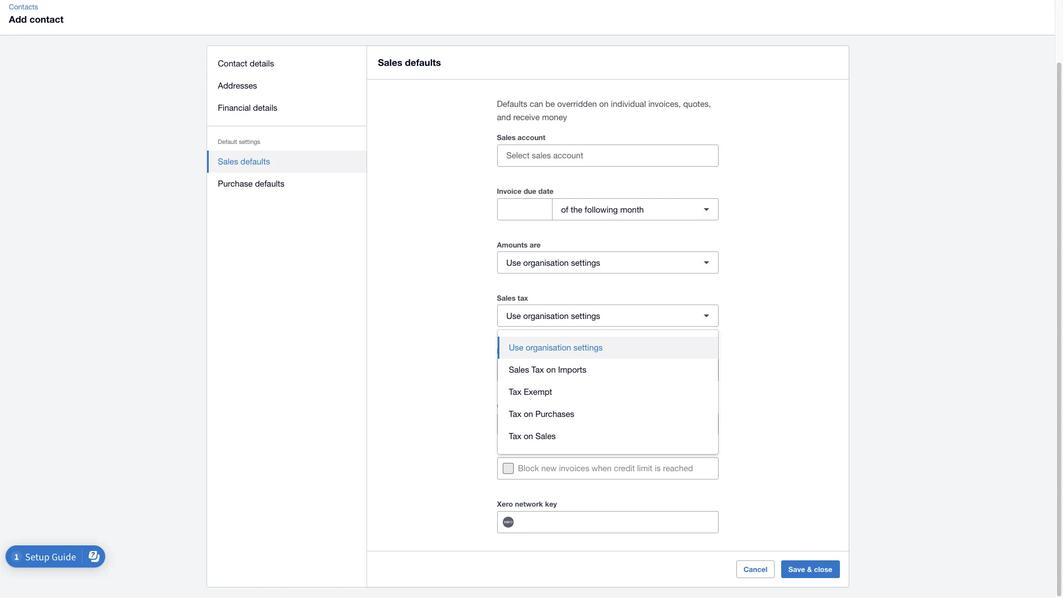 Task type: vqa. For each thing, say whether or not it's contained in the screenshot.
new
yes



Task type: describe. For each thing, give the bounding box(es) containing it.
cancel button
[[737, 561, 775, 578]]

use organisation settings button for sales tax
[[497, 305, 719, 327]]

invoice
[[497, 187, 522, 196]]

block new invoices when credit limit is reached
[[518, 464, 693, 473]]

contact details button
[[207, 53, 367, 75]]

organisation inside button
[[526, 343, 572, 352]]

xero
[[497, 500, 513, 509]]

invoices
[[559, 464, 590, 473]]

tax on purchases button
[[498, 403, 719, 426]]

quotes,
[[684, 99, 712, 109]]

default settings
[[218, 139, 260, 145]]

following
[[585, 205, 618, 214]]

on inside sales tax on imports button
[[547, 365, 556, 375]]

credit limit amount
[[497, 402, 563, 411]]

0 vertical spatial defaults
[[405, 57, 441, 68]]

network
[[515, 500, 543, 509]]

tax on purchases
[[509, 409, 575, 419]]

is
[[655, 464, 661, 473]]

defaults for the purchase defaults button
[[255, 179, 285, 188]]

sales defaults button
[[207, 151, 367, 173]]

use inside button
[[509, 343, 524, 352]]

use for amounts
[[507, 258, 521, 267]]

defaults
[[497, 99, 528, 109]]

tax for tax on purchases
[[509, 409, 522, 419]]

on inside tax on sales button
[[524, 432, 533, 441]]

menu containing contact details
[[207, 46, 367, 202]]

Credit limit amount number field
[[498, 414, 718, 435]]

sales inside menu
[[218, 157, 238, 166]]

sales account
[[497, 133, 546, 142]]

receive
[[514, 112, 540, 122]]

block
[[518, 464, 539, 473]]

new
[[542, 464, 557, 473]]

on inside tax on purchases button
[[524, 409, 533, 419]]

0 vertical spatial sales defaults
[[378, 57, 441, 68]]

organisation for sales tax
[[524, 311, 569, 321]]

invoices,
[[649, 99, 681, 109]]

0 vertical spatial limit
[[520, 402, 535, 411]]

tax
[[518, 294, 528, 303]]

tax on sales
[[509, 432, 556, 441]]

contacts add contact
[[9, 3, 64, 25]]

contacts
[[9, 3, 38, 11]]

contacts link
[[4, 2, 43, 13]]

month
[[621, 205, 644, 214]]

save & close
[[789, 565, 833, 574]]

tax up exempt
[[532, 365, 544, 375]]

Discount number field
[[498, 360, 696, 381]]

use organisation settings for tax
[[507, 311, 601, 321]]

settings for sales tax use organisation settings popup button
[[571, 311, 601, 321]]

contact details
[[218, 59, 274, 68]]

sales tax on imports
[[509, 365, 587, 375]]

close
[[815, 565, 833, 574]]

of
[[562, 205, 569, 214]]

defaults can be overridden on individual invoices, quotes, and receive money
[[497, 99, 712, 122]]

tax on sales button
[[498, 426, 719, 448]]

organisation for amounts are
[[524, 258, 569, 267]]

individual
[[611, 99, 646, 109]]

Sales account field
[[498, 145, 718, 166]]

discount
[[497, 347, 528, 356]]

are
[[530, 240, 541, 249]]

financial
[[218, 103, 251, 112]]

addresses button
[[207, 75, 367, 97]]

addresses
[[218, 81, 257, 90]]

sales tax
[[497, 294, 528, 303]]

1 vertical spatial limit
[[638, 464, 653, 473]]

save
[[789, 565, 806, 574]]

none number field inside invoice due date group
[[498, 199, 552, 220]]

list box containing use organisation settings
[[498, 330, 719, 454]]



Task type: locate. For each thing, give the bounding box(es) containing it.
2 vertical spatial use organisation settings
[[509, 343, 603, 352]]

settings up use organisation settings button
[[571, 311, 601, 321]]

use up "sales tax on imports"
[[509, 343, 524, 352]]

on
[[600, 99, 609, 109], [547, 365, 556, 375], [524, 409, 533, 419], [524, 432, 533, 441]]

account
[[518, 133, 546, 142]]

0 vertical spatial organisation
[[524, 258, 569, 267]]

financial details button
[[207, 97, 367, 119]]

organisation down tax
[[524, 311, 569, 321]]

Xero network key field
[[524, 512, 718, 533]]

None number field
[[498, 199, 552, 220]]

imports
[[558, 365, 587, 375]]

0 vertical spatial details
[[250, 59, 274, 68]]

&
[[808, 565, 813, 574]]

details for financial details
[[253, 103, 278, 112]]

details for contact details
[[250, 59, 274, 68]]

invoice due date
[[497, 187, 554, 196]]

use organisation settings up "sales tax on imports"
[[509, 343, 603, 352]]

use organisation settings inside button
[[509, 343, 603, 352]]

2 vertical spatial use
[[509, 343, 524, 352]]

1 vertical spatial sales defaults
[[218, 157, 270, 166]]

overridden
[[558, 99, 597, 109]]

limit left is on the right of the page
[[638, 464, 653, 473]]

use organisation settings for are
[[507, 258, 601, 267]]

date
[[539, 187, 554, 196]]

save & close button
[[782, 561, 840, 578]]

1 use organisation settings button from the top
[[497, 252, 719, 274]]

tax up credit at left
[[509, 387, 522, 397]]

exempt
[[524, 387, 553, 397]]

reached
[[663, 464, 693, 473]]

use organisation settings down tax
[[507, 311, 601, 321]]

1 vertical spatial organisation
[[524, 311, 569, 321]]

group containing use organisation settings
[[498, 330, 719, 454]]

limit
[[520, 402, 535, 411], [638, 464, 653, 473]]

settings
[[239, 139, 260, 145], [571, 258, 601, 267], [571, 311, 601, 321], [574, 343, 603, 352]]

limit down tax exempt
[[520, 402, 535, 411]]

settings for use organisation settings button
[[574, 343, 603, 352]]

use down the amounts on the top of page
[[507, 258, 521, 267]]

purchase defaults button
[[207, 173, 367, 195]]

on down tax on purchases
[[524, 432, 533, 441]]

on inside defaults can be overridden on individual invoices, quotes, and receive money
[[600, 99, 609, 109]]

amounts
[[497, 240, 528, 249]]

organisation down are at the top
[[524, 258, 569, 267]]

details down addresses button at left top
[[253, 103, 278, 112]]

can
[[530, 99, 544, 109]]

menu
[[207, 46, 367, 202]]

financial details
[[218, 103, 278, 112]]

tax for tax on sales
[[509, 432, 522, 441]]

use organisation settings button for amounts are
[[497, 252, 719, 274]]

organisation up "sales tax on imports"
[[526, 343, 572, 352]]

default
[[218, 139, 237, 145]]

details
[[250, 59, 274, 68], [253, 103, 278, 112]]

contact
[[218, 59, 248, 68]]

group
[[498, 330, 719, 454]]

defaults
[[405, 57, 441, 68], [241, 157, 270, 166], [255, 179, 285, 188]]

1 vertical spatial defaults
[[241, 157, 270, 166]]

sales defaults
[[378, 57, 441, 68], [218, 157, 270, 166]]

sales defaults inside button
[[218, 157, 270, 166]]

0 vertical spatial use organisation settings
[[507, 258, 601, 267]]

settings down the the
[[571, 258, 601, 267]]

2 vertical spatial defaults
[[255, 179, 285, 188]]

credit
[[614, 464, 635, 473]]

invoice due date group
[[497, 198, 719, 221]]

credit
[[497, 402, 518, 411]]

settings inside button
[[574, 343, 603, 352]]

when
[[592, 464, 612, 473]]

amount
[[537, 402, 563, 411]]

use for sales
[[507, 311, 521, 321]]

1 vertical spatial details
[[253, 103, 278, 112]]

organisation
[[524, 258, 569, 267], [524, 311, 569, 321], [526, 343, 572, 352]]

of the following month
[[562, 205, 644, 214]]

settings right default
[[239, 139, 260, 145]]

use organisation settings button
[[498, 337, 719, 359]]

tax exempt
[[509, 387, 553, 397]]

0 vertical spatial use organisation settings button
[[497, 252, 719, 274]]

of the following month button
[[552, 198, 719, 221]]

tax exempt button
[[498, 381, 719, 403]]

tax inside button
[[509, 387, 522, 397]]

list box
[[498, 330, 719, 454]]

settings for amounts are's use organisation settings popup button
[[571, 258, 601, 267]]

xero network key
[[497, 500, 557, 509]]

1 vertical spatial use organisation settings button
[[497, 305, 719, 327]]

due
[[524, 187, 537, 196]]

use organisation settings down are at the top
[[507, 258, 601, 267]]

use
[[507, 258, 521, 267], [507, 311, 521, 321], [509, 343, 524, 352]]

sales
[[378, 57, 403, 68], [497, 133, 516, 142], [218, 157, 238, 166], [497, 294, 516, 303], [509, 365, 529, 375], [536, 432, 556, 441]]

contact
[[29, 13, 64, 25]]

1 vertical spatial use organisation settings
[[507, 311, 601, 321]]

purchases
[[536, 409, 575, 419]]

0 vertical spatial use
[[507, 258, 521, 267]]

tax
[[532, 365, 544, 375], [509, 387, 522, 397], [509, 409, 522, 419], [509, 432, 522, 441]]

amounts are
[[497, 240, 541, 249]]

details right contact
[[250, 59, 274, 68]]

sales tax on imports button
[[498, 359, 719, 381]]

2 use organisation settings button from the top
[[497, 305, 719, 327]]

on left individual in the right top of the page
[[600, 99, 609, 109]]

use organisation settings button down invoice due date group
[[497, 252, 719, 274]]

tax down credit at left
[[509, 432, 522, 441]]

1 horizontal spatial sales defaults
[[378, 57, 441, 68]]

on down tax exempt
[[524, 409, 533, 419]]

use organisation settings button up use organisation settings button
[[497, 305, 719, 327]]

settings up discount number field
[[574, 343, 603, 352]]

0 horizontal spatial sales defaults
[[218, 157, 270, 166]]

use organisation settings
[[507, 258, 601, 267], [507, 311, 601, 321], [509, 343, 603, 352]]

money
[[542, 112, 567, 122]]

2 vertical spatial organisation
[[526, 343, 572, 352]]

tax down tax exempt
[[509, 409, 522, 419]]

1 vertical spatial use
[[507, 311, 521, 321]]

add
[[9, 13, 27, 25]]

1 horizontal spatial limit
[[638, 464, 653, 473]]

purchase defaults
[[218, 179, 285, 188]]

0 horizontal spatial limit
[[520, 402, 535, 411]]

defaults for sales defaults button
[[241, 157, 270, 166]]

the
[[571, 205, 583, 214]]

use down sales tax
[[507, 311, 521, 321]]

on left imports
[[547, 365, 556, 375]]

purchase
[[218, 179, 253, 188]]

use organisation settings button
[[497, 252, 719, 274], [497, 305, 719, 327]]

key
[[545, 500, 557, 509]]

cancel
[[744, 565, 768, 574]]

be
[[546, 99, 555, 109]]

and
[[497, 112, 511, 122]]

tax for tax exempt
[[509, 387, 522, 397]]



